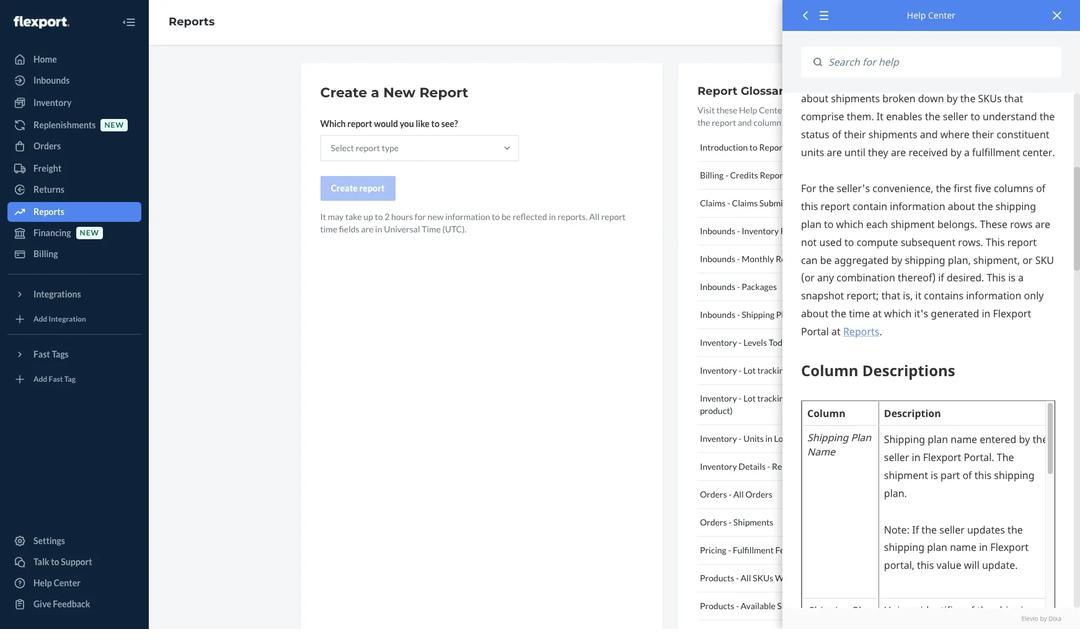 Task type: describe. For each thing, give the bounding box(es) containing it.
see?
[[441, 118, 458, 129]]

0 horizontal spatial help center
[[33, 578, 81, 588]]

(utc).
[[442, 224, 466, 234]]

orders link
[[7, 136, 141, 156]]

1 horizontal spatial reports link
[[169, 15, 215, 29]]

- for inventory - lot tracking and fefo (single product)
[[739, 393, 742, 404]]

inventory - lot tracking and fefo (all products)
[[700, 365, 879, 376]]

reporting
[[759, 142, 797, 153]]

home
[[33, 54, 57, 64]]

flexport logo image
[[14, 16, 69, 28]]

orders for orders - all orders
[[700, 489, 727, 500]]

fefo for (all
[[806, 365, 828, 376]]

1 horizontal spatial reports
[[169, 15, 215, 29]]

home link
[[7, 50, 141, 69]]

products for products - available skus with alias counts
[[700, 601, 734, 611]]

settings link
[[7, 531, 141, 551]]

settings
[[33, 536, 65, 546]]

term
[[794, 433, 814, 444]]

with for available
[[799, 601, 819, 611]]

for inside the it may take up to 2 hours for new information to be reflected in reports. all report time fields are in universal time (utc).
[[415, 211, 426, 222]]

products - available skus with alias counts
[[700, 601, 868, 611]]

products for products - all skus with alias counts
[[700, 573, 734, 583]]

create a new report
[[320, 84, 468, 101]]

today
[[769, 337, 791, 348]]

- inside button
[[767, 461, 770, 472]]

- for inventory - lot tracking and fefo (all products)
[[739, 365, 742, 376]]

orders up "shipments"
[[745, 489, 773, 500]]

inbounds for inbounds - packages
[[700, 281, 735, 292]]

inventory for inventory details - reserve storage
[[700, 461, 737, 472]]

pricing - fulfillment fees for skus
[[700, 545, 828, 556]]

1 horizontal spatial help center
[[907, 9, 956, 21]]

new for financing
[[80, 228, 99, 238]]

inbounds - monthly reconciliation button
[[697, 246, 899, 273]]

of
[[891, 105, 899, 115]]

introduction to reporting
[[700, 142, 797, 153]]

billing - credits report
[[700, 170, 786, 180]]

returns
[[33, 184, 64, 195]]

financing
[[33, 228, 71, 238]]

- for inbounds - packages
[[737, 281, 740, 292]]

inventory - levels today button
[[697, 329, 899, 357]]

description
[[846, 105, 889, 115]]

alias for products - all skus with alias counts
[[796, 573, 814, 583]]

reserve
[[772, 461, 803, 472]]

available
[[741, 601, 776, 611]]

elevio by dixa
[[1021, 614, 1061, 623]]

fees
[[775, 545, 793, 556]]

inventory details - reserve storage button
[[697, 453, 899, 481]]

and for inventory - lot tracking and fefo (single product)
[[790, 393, 804, 404]]

- for orders - shipments
[[729, 517, 732, 528]]

create for create a new report
[[320, 84, 367, 101]]

inbounds - packages
[[700, 281, 777, 292]]

get
[[827, 105, 839, 115]]

report for create report
[[359, 183, 385, 193]]

and for inventory - lot tracking and fefo (all products)
[[790, 365, 804, 376]]

- for inbounds - shipping plan reconciliation
[[737, 309, 740, 320]]

these
[[716, 105, 737, 115]]

create report button
[[320, 176, 395, 201]]

help inside visit these help center articles to get a description of the report and column details.
[[739, 105, 757, 115]]

(single
[[829, 393, 854, 404]]

like
[[416, 118, 430, 129]]

2
[[384, 211, 390, 222]]

select
[[331, 143, 354, 153]]

inventory link
[[7, 93, 141, 113]]

hours
[[391, 211, 413, 222]]

shipments
[[733, 517, 773, 528]]

all for orders
[[733, 489, 744, 500]]

reflected
[[513, 211, 547, 222]]

introduction
[[700, 142, 748, 153]]

inbounds for inbounds - shipping plan reconciliation
[[700, 309, 735, 320]]

feedback
[[53, 599, 90, 609]]

- for billing - credits report
[[725, 170, 728, 180]]

report for create a new report
[[419, 84, 468, 101]]

talk to support
[[33, 557, 92, 567]]

create for create report
[[331, 183, 358, 193]]

up
[[363, 211, 373, 222]]

to inside visit these help center articles to get a description of the report and column details.
[[817, 105, 825, 115]]

billing for billing
[[33, 249, 58, 259]]

give
[[33, 599, 51, 609]]

2 horizontal spatial help
[[907, 9, 926, 21]]

- for claims - claims submitted
[[727, 198, 730, 208]]

new
[[383, 84, 416, 101]]

time
[[320, 224, 337, 234]]

inventory - units in long term storage
[[700, 433, 845, 444]]

inventory for inventory - units in long term storage
[[700, 433, 737, 444]]

pricing
[[700, 545, 726, 556]]

credits
[[730, 170, 758, 180]]

- for inventory - levels today
[[739, 337, 742, 348]]

packages
[[742, 281, 777, 292]]

2 horizontal spatial skus
[[807, 545, 828, 556]]

report inside visit these help center articles to get a description of the report and column details.
[[712, 117, 736, 128]]

to right talk
[[51, 557, 59, 567]]

reconciliation for inbounds - monthly reconciliation
[[776, 254, 830, 264]]

which
[[320, 118, 346, 129]]

add for add integration
[[33, 315, 47, 324]]

- for products - all skus with alias counts
[[736, 573, 739, 583]]

plan
[[776, 309, 793, 320]]

it may take up to 2 hours for new information to be reflected in reports. all report time fields are in universal time (utc).
[[320, 211, 626, 234]]

inbounds for inbounds
[[33, 75, 70, 86]]

(all
[[829, 365, 841, 376]]

elevio
[[1021, 614, 1038, 623]]

0 vertical spatial a
[[371, 84, 379, 101]]

report for select report type
[[356, 143, 380, 153]]

would
[[374, 118, 398, 129]]

long
[[774, 433, 793, 444]]

inbounds - shipping plan reconciliation button
[[697, 301, 899, 329]]

for inside button
[[795, 545, 806, 556]]

1 horizontal spatial in
[[549, 211, 556, 222]]

products - available skus with alias counts button
[[697, 593, 899, 621]]

add fast tag
[[33, 375, 76, 384]]

- for products - available skus with alias counts
[[736, 601, 739, 611]]

to left 2
[[375, 211, 383, 222]]

new inside the it may take up to 2 hours for new information to be reflected in reports. all report time fields are in universal time (utc).
[[428, 211, 444, 222]]

select report type
[[331, 143, 399, 153]]

orders - shipments button
[[697, 509, 899, 537]]

the
[[697, 117, 710, 128]]

all inside the it may take up to 2 hours for new information to be reflected in reports. all report time fields are in universal time (utc).
[[589, 211, 600, 222]]

inventory for inventory
[[33, 97, 72, 108]]

alias for products - available skus with alias counts
[[820, 601, 839, 611]]

with for all
[[775, 573, 794, 583]]

may
[[328, 211, 344, 222]]

skus for available
[[777, 601, 798, 611]]

inbounds link
[[7, 71, 141, 91]]

integration
[[49, 315, 86, 324]]

to right like
[[431, 118, 440, 129]]

report inside the it may take up to 2 hours for new information to be reflected in reports. all report time fields are in universal time (utc).
[[601, 211, 626, 222]]

reconciliation for inbounds - inventory reconciliation
[[780, 226, 835, 236]]

center inside visit these help center articles to get a description of the report and column details.
[[759, 105, 785, 115]]



Task type: locate. For each thing, give the bounding box(es) containing it.
1 horizontal spatial new
[[104, 121, 124, 130]]

inventory inside button
[[700, 461, 737, 472]]

add left integration
[[33, 315, 47, 324]]

replenishments
[[33, 120, 96, 130]]

for up "time"
[[415, 211, 426, 222]]

to left reporting
[[750, 142, 758, 153]]

billing inside button
[[700, 170, 724, 180]]

- up inventory - units in long term storage
[[739, 393, 742, 404]]

- left units
[[739, 433, 742, 444]]

integrations
[[33, 289, 81, 299]]

close navigation image
[[122, 15, 136, 30]]

storage inside button
[[804, 461, 834, 472]]

0 vertical spatial reconciliation
[[780, 226, 835, 236]]

new up "time"
[[428, 211, 444, 222]]

1 vertical spatial a
[[840, 105, 845, 115]]

products left available on the bottom right of the page
[[700, 601, 734, 611]]

0 horizontal spatial new
[[80, 228, 99, 238]]

skus down pricing - fulfillment fees for skus
[[753, 573, 773, 583]]

add
[[33, 315, 47, 324], [33, 375, 47, 384]]

0 horizontal spatial reports link
[[7, 202, 141, 222]]

it
[[320, 211, 326, 222]]

inbounds inside inbounds - inventory reconciliation button
[[700, 226, 735, 236]]

1 horizontal spatial claims
[[732, 198, 758, 208]]

inventory - lot tracking and fefo (single product) button
[[697, 385, 899, 425]]

universal
[[384, 224, 420, 234]]

inventory up replenishments
[[33, 97, 72, 108]]

1 horizontal spatial a
[[840, 105, 845, 115]]

skus down orders - shipments button
[[807, 545, 828, 556]]

orders inside button
[[700, 517, 727, 528]]

claims down credits
[[732, 198, 758, 208]]

0 vertical spatial add
[[33, 315, 47, 324]]

billing down 'financing'
[[33, 249, 58, 259]]

0 vertical spatial billing
[[700, 170, 724, 180]]

inbounds left the packages
[[700, 281, 735, 292]]

1 vertical spatial new
[[428, 211, 444, 222]]

2 horizontal spatial report
[[760, 170, 786, 180]]

1 vertical spatial skus
[[753, 573, 773, 583]]

product)
[[700, 405, 733, 416]]

- inside inventory - lot tracking and fefo (single product)
[[739, 393, 742, 404]]

and inside inventory - lot tracking and fefo (all products) button
[[790, 365, 804, 376]]

and left column
[[738, 117, 752, 128]]

1 vertical spatial fast
[[49, 375, 63, 384]]

report inside button
[[760, 170, 786, 180]]

storage right term
[[815, 433, 845, 444]]

claims down billing - credits report
[[700, 198, 726, 208]]

- left "shipments"
[[729, 517, 732, 528]]

0 horizontal spatial with
[[775, 573, 794, 583]]

fefo inside inventory - lot tracking and fefo (single product)
[[806, 393, 828, 404]]

fefo inside inventory - lot tracking and fefo (all products) button
[[806, 365, 828, 376]]

report for billing - credits report
[[760, 170, 786, 180]]

1 horizontal spatial for
[[795, 545, 806, 556]]

lot for inventory - lot tracking and fefo (all products)
[[743, 365, 756, 376]]

orders - shipments
[[700, 517, 773, 528]]

all inside button
[[741, 573, 751, 583]]

tracking down today
[[757, 365, 788, 376]]

1 vertical spatial billing
[[33, 249, 58, 259]]

0 horizontal spatial alias
[[796, 573, 814, 583]]

tag
[[64, 375, 76, 384]]

skus down products - all skus with alias counts button
[[777, 601, 798, 611]]

fast left tags
[[33, 349, 50, 360]]

claims - claims submitted
[[700, 198, 799, 208]]

reconciliation down inbounds - inventory reconciliation button
[[776, 254, 830, 264]]

inventory up orders - all orders
[[700, 461, 737, 472]]

fulfillment
[[733, 545, 774, 556]]

2 tracking from the top
[[757, 393, 788, 404]]

1 vertical spatial create
[[331, 183, 358, 193]]

inventory left levels
[[700, 337, 737, 348]]

0 vertical spatial fast
[[33, 349, 50, 360]]

- for orders - all orders
[[729, 489, 732, 500]]

report down 'these' on the top of page
[[712, 117, 736, 128]]

lot inside inventory - lot tracking and fefo (single product)
[[743, 393, 756, 404]]

help center link
[[7, 574, 141, 593]]

2 add from the top
[[33, 375, 47, 384]]

1 vertical spatial reports link
[[7, 202, 141, 222]]

center up column
[[759, 105, 785, 115]]

center down talk to support
[[54, 578, 81, 588]]

2 vertical spatial and
[[790, 393, 804, 404]]

- for inventory - units in long term storage
[[739, 433, 742, 444]]

to left be
[[492, 211, 500, 222]]

add fast tag link
[[7, 370, 141, 389]]

create up the may
[[331, 183, 358, 193]]

storage inside button
[[815, 433, 845, 444]]

2 vertical spatial center
[[54, 578, 81, 588]]

levels
[[743, 337, 767, 348]]

0 vertical spatial new
[[104, 121, 124, 130]]

alias
[[796, 573, 814, 583], [820, 601, 839, 611]]

a right 'get'
[[840, 105, 845, 115]]

- right 'pricing'
[[728, 545, 731, 556]]

reconciliation inside inbounds - shipping plan reconciliation button
[[795, 309, 849, 320]]

inbounds down claims - claims submitted
[[700, 226, 735, 236]]

- right details
[[767, 461, 770, 472]]

1 vertical spatial add
[[33, 375, 47, 384]]

1 vertical spatial products
[[700, 601, 734, 611]]

help center
[[907, 9, 956, 21], [33, 578, 81, 588]]

-
[[725, 170, 728, 180], [727, 198, 730, 208], [737, 226, 740, 236], [737, 254, 740, 264], [737, 281, 740, 292], [737, 309, 740, 320], [739, 337, 742, 348], [739, 365, 742, 376], [739, 393, 742, 404], [739, 433, 742, 444], [767, 461, 770, 472], [729, 489, 732, 500], [729, 517, 732, 528], [728, 545, 731, 556], [736, 573, 739, 583], [736, 601, 739, 611]]

1 vertical spatial for
[[795, 545, 806, 556]]

2 vertical spatial help
[[33, 578, 52, 588]]

inventory down inventory - levels today
[[700, 365, 737, 376]]

1 horizontal spatial report
[[697, 84, 738, 98]]

talk
[[33, 557, 49, 567]]

tracking inside inventory - lot tracking and fefo (single product)
[[757, 393, 788, 404]]

and down "inventory - levels today" button
[[790, 365, 804, 376]]

2 vertical spatial skus
[[777, 601, 798, 611]]

talk to support button
[[7, 552, 141, 572]]

0 horizontal spatial center
[[54, 578, 81, 588]]

0 vertical spatial center
[[928, 9, 956, 21]]

inventory - lot tracking and fefo (single product)
[[700, 393, 854, 416]]

- left the packages
[[737, 281, 740, 292]]

reconciliation down inbounds - packages button
[[795, 309, 849, 320]]

help up search search field
[[907, 9, 926, 21]]

report right 'reports.'
[[601, 211, 626, 222]]

inbounds - packages button
[[697, 273, 899, 301]]

inbounds down home
[[33, 75, 70, 86]]

all
[[589, 211, 600, 222], [733, 489, 744, 500], [741, 573, 751, 583]]

counts for products - all skus with alias counts
[[816, 573, 843, 583]]

- down claims - claims submitted
[[737, 226, 740, 236]]

are
[[361, 224, 374, 234]]

report up "select report type"
[[347, 118, 372, 129]]

tracking down the inventory - lot tracking and fefo (all products)
[[757, 393, 788, 404]]

reconciliation inside inbounds - monthly reconciliation button
[[776, 254, 830, 264]]

create up which
[[320, 84, 367, 101]]

alias down pricing - fulfillment fees for skus button
[[796, 573, 814, 583]]

- for inbounds - monthly reconciliation
[[737, 254, 740, 264]]

skus for all
[[753, 573, 773, 583]]

report up see?
[[419, 84, 468, 101]]

by
[[1040, 614, 1047, 623]]

billing for billing - credits report
[[700, 170, 724, 180]]

inventory for inventory - lot tracking and fefo (single product)
[[700, 393, 737, 404]]

monthly
[[742, 254, 774, 264]]

Search search field
[[822, 47, 1061, 78]]

orders - all orders
[[700, 489, 773, 500]]

- for inbounds - inventory reconciliation
[[737, 226, 740, 236]]

0 vertical spatial skus
[[807, 545, 828, 556]]

tracking for (single
[[757, 393, 788, 404]]

inbounds inside inbounds - packages button
[[700, 281, 735, 292]]

2 vertical spatial reconciliation
[[795, 309, 849, 320]]

- inside 'button'
[[729, 489, 732, 500]]

fefo for (single
[[806, 393, 828, 404]]

2 products from the top
[[700, 601, 734, 611]]

1 horizontal spatial alias
[[820, 601, 839, 611]]

type
[[382, 143, 399, 153]]

inventory inside inventory - lot tracking and fefo (single product)
[[700, 393, 737, 404]]

counts
[[816, 573, 843, 583], [840, 601, 868, 611]]

add inside add integration link
[[33, 315, 47, 324]]

0 vertical spatial fefo
[[806, 365, 828, 376]]

to
[[817, 105, 825, 115], [431, 118, 440, 129], [750, 142, 758, 153], [375, 211, 383, 222], [492, 211, 500, 222], [51, 557, 59, 567]]

- left credits
[[725, 170, 728, 180]]

inbounds inside inbounds - monthly reconciliation button
[[700, 254, 735, 264]]

billing down introduction
[[700, 170, 724, 180]]

orders - all orders button
[[697, 481, 899, 509]]

take
[[345, 211, 362, 222]]

1 vertical spatial center
[[759, 105, 785, 115]]

report for which report would you like to see?
[[347, 118, 372, 129]]

2 horizontal spatial new
[[428, 211, 444, 222]]

0 vertical spatial help
[[907, 9, 926, 21]]

1 claims from the left
[[700, 198, 726, 208]]

reconciliation down claims - claims submitted button
[[780, 226, 835, 236]]

products down 'pricing'
[[700, 573, 734, 583]]

0 vertical spatial products
[[700, 573, 734, 583]]

support
[[61, 557, 92, 567]]

report left type
[[356, 143, 380, 153]]

inventory down product)
[[700, 433, 737, 444]]

to left 'get'
[[817, 105, 825, 115]]

give feedback button
[[7, 595, 141, 614]]

0 horizontal spatial billing
[[33, 249, 58, 259]]

claims
[[700, 198, 726, 208], [732, 198, 758, 208]]

0 vertical spatial in
[[549, 211, 556, 222]]

1 vertical spatial help
[[739, 105, 757, 115]]

products - all skus with alias counts
[[700, 573, 843, 583]]

in inside button
[[765, 433, 772, 444]]

help
[[907, 9, 926, 21], [739, 105, 757, 115], [33, 578, 52, 588]]

report glossary
[[697, 84, 790, 98]]

0 vertical spatial reports link
[[169, 15, 215, 29]]

0 horizontal spatial claims
[[700, 198, 726, 208]]

visit
[[697, 105, 715, 115]]

new up orders link
[[104, 121, 124, 130]]

billing - credits report button
[[697, 162, 899, 190]]

with down products - all skus with alias counts button
[[799, 601, 819, 611]]

inventory up product)
[[700, 393, 737, 404]]

0 horizontal spatial reports
[[33, 206, 64, 217]]

products - all skus with alias counts button
[[697, 565, 899, 593]]

orders for orders - shipments
[[700, 517, 727, 528]]

inbounds down inbounds - packages
[[700, 309, 735, 320]]

1 vertical spatial in
[[375, 224, 382, 234]]

add inside add fast tag link
[[33, 375, 47, 384]]

in left long
[[765, 433, 772, 444]]

- down inventory - levels today
[[739, 365, 742, 376]]

fast left tag
[[49, 375, 63, 384]]

2 vertical spatial in
[[765, 433, 772, 444]]

all down fulfillment
[[741, 573, 751, 583]]

fields
[[339, 224, 359, 234]]

all up the orders - shipments
[[733, 489, 744, 500]]

report up "up" in the left of the page
[[359, 183, 385, 193]]

1 vertical spatial lot
[[743, 393, 756, 404]]

report
[[419, 84, 468, 101], [697, 84, 738, 98], [760, 170, 786, 180]]

reports link
[[169, 15, 215, 29], [7, 202, 141, 222]]

1 horizontal spatial billing
[[700, 170, 724, 180]]

1 fefo from the top
[[806, 365, 828, 376]]

for right fees
[[795, 545, 806, 556]]

inbounds for inbounds - monthly reconciliation
[[700, 254, 735, 264]]

help down report glossary
[[739, 105, 757, 115]]

- down billing - credits report
[[727, 198, 730, 208]]

and down inventory - lot tracking and fefo (all products) button on the bottom right of page
[[790, 393, 804, 404]]

inventory - levels today
[[700, 337, 791, 348]]

1 vertical spatial with
[[799, 601, 819, 611]]

inbounds inside inbounds - shipping plan reconciliation button
[[700, 309, 735, 320]]

1 horizontal spatial center
[[759, 105, 785, 115]]

introduction to reporting button
[[697, 134, 899, 162]]

add for add fast tag
[[33, 375, 47, 384]]

help center up "give feedback"
[[33, 578, 81, 588]]

add integration
[[33, 315, 86, 324]]

report down reporting
[[760, 170, 786, 180]]

in left 'reports.'
[[549, 211, 556, 222]]

inventory for inventory - lot tracking and fefo (all products)
[[700, 365, 737, 376]]

1 horizontal spatial with
[[799, 601, 819, 611]]

billing
[[700, 170, 724, 180], [33, 249, 58, 259]]

storage right reserve
[[804, 461, 834, 472]]

0 vertical spatial with
[[775, 573, 794, 583]]

0 vertical spatial counts
[[816, 573, 843, 583]]

a left new
[[371, 84, 379, 101]]

- up the orders - shipments
[[729, 489, 732, 500]]

2 fefo from the top
[[806, 393, 828, 404]]

1 vertical spatial and
[[790, 365, 804, 376]]

all for products
[[741, 573, 751, 583]]

orders for orders
[[33, 141, 61, 151]]

1 vertical spatial reconciliation
[[776, 254, 830, 264]]

report up 'these' on the top of page
[[697, 84, 738, 98]]

inbounds for inbounds - inventory reconciliation
[[700, 226, 735, 236]]

counts for products - available skus with alias counts
[[840, 601, 868, 611]]

new up the billing link
[[80, 228, 99, 238]]

freight link
[[7, 159, 141, 179]]

1 vertical spatial help center
[[33, 578, 81, 588]]

1 vertical spatial alias
[[820, 601, 839, 611]]

1 vertical spatial reports
[[33, 206, 64, 217]]

create
[[320, 84, 367, 101], [331, 183, 358, 193]]

- left levels
[[739, 337, 742, 348]]

2 horizontal spatial in
[[765, 433, 772, 444]]

for
[[415, 211, 426, 222], [795, 545, 806, 556]]

help inside help center link
[[33, 578, 52, 588]]

1 vertical spatial storage
[[804, 461, 834, 472]]

0 horizontal spatial report
[[419, 84, 468, 101]]

add down fast tags
[[33, 375, 47, 384]]

2 horizontal spatial center
[[928, 9, 956, 21]]

storage
[[815, 433, 845, 444], [804, 461, 834, 472]]

inventory for inventory - levels today
[[700, 337, 737, 348]]

- left monthly
[[737, 254, 740, 264]]

skus
[[807, 545, 828, 556], [753, 573, 773, 583], [777, 601, 798, 611]]

a inside visit these help center articles to get a description of the report and column details.
[[840, 105, 845, 115]]

inbounds up inbounds - packages
[[700, 254, 735, 264]]

2 lot from the top
[[743, 393, 756, 404]]

all right 'reports.'
[[589, 211, 600, 222]]

1 horizontal spatial help
[[739, 105, 757, 115]]

details.
[[783, 117, 810, 128]]

center up search search field
[[928, 9, 956, 21]]

inventory up monthly
[[742, 226, 779, 236]]

1 lot from the top
[[743, 365, 756, 376]]

create inside button
[[331, 183, 358, 193]]

tracking
[[757, 365, 788, 376], [757, 393, 788, 404]]

fast inside "dropdown button"
[[33, 349, 50, 360]]

2 claims from the left
[[732, 198, 758, 208]]

you
[[400, 118, 414, 129]]

2 vertical spatial all
[[741, 573, 751, 583]]

1 horizontal spatial skus
[[777, 601, 798, 611]]

0 vertical spatial help center
[[907, 9, 956, 21]]

tags
[[52, 349, 69, 360]]

tracking for (all
[[757, 365, 788, 376]]

- for pricing - fulfillment fees for skus
[[728, 545, 731, 556]]

orders up freight
[[33, 141, 61, 151]]

1 tracking from the top
[[757, 365, 788, 376]]

1 vertical spatial fefo
[[806, 393, 828, 404]]

claims - claims submitted button
[[697, 190, 899, 218]]

1 vertical spatial counts
[[840, 601, 868, 611]]

articles
[[787, 105, 815, 115]]

details
[[739, 461, 766, 472]]

submitted
[[759, 198, 799, 208]]

0 vertical spatial tracking
[[757, 365, 788, 376]]

time
[[422, 224, 441, 234]]

0 horizontal spatial for
[[415, 211, 426, 222]]

fefo
[[806, 365, 828, 376], [806, 393, 828, 404]]

1 products from the top
[[700, 573, 734, 583]]

new
[[104, 121, 124, 130], [428, 211, 444, 222], [80, 228, 99, 238]]

0 vertical spatial lot
[[743, 365, 756, 376]]

0 vertical spatial for
[[415, 211, 426, 222]]

inventory - lot tracking and fefo (all products) button
[[697, 357, 899, 385]]

lot for inventory - lot tracking and fefo (single product)
[[743, 393, 756, 404]]

visit these help center articles to get a description of the report and column details.
[[697, 105, 899, 128]]

create report
[[331, 183, 385, 193]]

help up give
[[33, 578, 52, 588]]

report inside button
[[359, 183, 385, 193]]

center
[[928, 9, 956, 21], [759, 105, 785, 115], [54, 578, 81, 588]]

and inside visit these help center articles to get a description of the report and column details.
[[738, 117, 752, 128]]

and inside inventory - lot tracking and fefo (single product)
[[790, 393, 804, 404]]

freight
[[33, 163, 61, 174]]

- left available on the bottom right of the page
[[736, 601, 739, 611]]

- left "shipping"
[[737, 309, 740, 320]]

units
[[743, 433, 764, 444]]

0 vertical spatial and
[[738, 117, 752, 128]]

alias down products - all skus with alias counts button
[[820, 601, 839, 611]]

0 vertical spatial all
[[589, 211, 600, 222]]

1 vertical spatial all
[[733, 489, 744, 500]]

fefo left (single
[[806, 393, 828, 404]]

fefo left (all
[[806, 365, 828, 376]]

shipping
[[742, 309, 774, 320]]

with down fees
[[775, 573, 794, 583]]

give feedback
[[33, 599, 90, 609]]

- down fulfillment
[[736, 573, 739, 583]]

in right are
[[375, 224, 382, 234]]

1 add from the top
[[33, 315, 47, 324]]

0 vertical spatial create
[[320, 84, 367, 101]]

2 vertical spatial new
[[80, 228, 99, 238]]

0 vertical spatial reports
[[169, 15, 215, 29]]

0 vertical spatial storage
[[815, 433, 845, 444]]

fast tags button
[[7, 345, 141, 365]]

1 vertical spatial tracking
[[757, 393, 788, 404]]

0 horizontal spatial a
[[371, 84, 379, 101]]

0 horizontal spatial help
[[33, 578, 52, 588]]

orders up the orders - shipments
[[700, 489, 727, 500]]

all inside 'button'
[[733, 489, 744, 500]]

lot down inventory - levels today
[[743, 365, 756, 376]]

0 horizontal spatial skus
[[753, 573, 773, 583]]

inbounds - shipping plan reconciliation
[[700, 309, 849, 320]]

inventory details - reserve storage
[[700, 461, 834, 472]]

0 horizontal spatial in
[[375, 224, 382, 234]]

help center up search search field
[[907, 9, 956, 21]]

reconciliation inside inbounds - inventory reconciliation button
[[780, 226, 835, 236]]

new for replenishments
[[104, 121, 124, 130]]

0 vertical spatial alias
[[796, 573, 814, 583]]

lot up units
[[743, 393, 756, 404]]

inventory - units in long term storage button
[[697, 425, 899, 453]]

orders up 'pricing'
[[700, 517, 727, 528]]



Task type: vqa. For each thing, say whether or not it's contained in the screenshot.
the bottommost "Learn more" button Learn more
no



